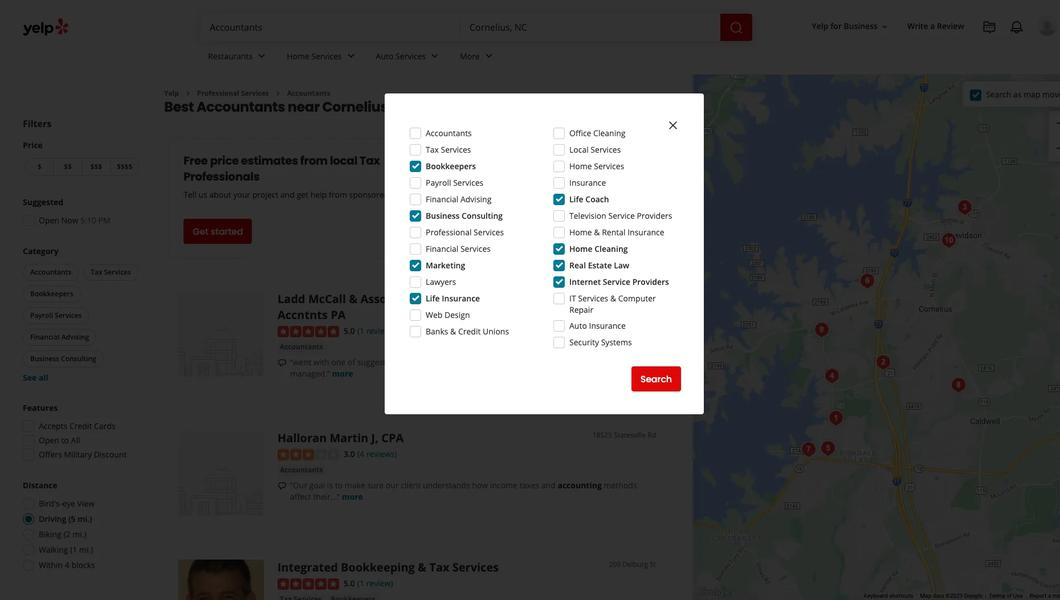 Task type: vqa. For each thing, say whether or not it's contained in the screenshot.
menu
no



Task type: describe. For each thing, give the bounding box(es) containing it.
and for our
[[541, 480, 556, 491]]

0 vertical spatial professional services
[[197, 88, 269, 98]]

terms of use link
[[989, 593, 1023, 599]]

systems
[[601, 337, 632, 348]]

ave
[[644, 291, 656, 301]]

24 chevron down v2 image for home services
[[344, 49, 358, 63]]

5.0 link for mccall
[[344, 325, 355, 337]]

17322
[[586, 291, 605, 301]]

bird's-
[[39, 498, 62, 509]]

map
[[1024, 89, 1040, 99]]

payroll inside payroll services button
[[30, 311, 53, 320]]

real
[[569, 260, 586, 271]]

0 vertical spatial accountants link
[[287, 88, 330, 98]]

accountants link for halloran
[[278, 464, 325, 476]]

accountants inside search 'dialog'
[[426, 128, 472, 138]]

your
[[233, 189, 250, 200]]

walking (1 mi.)
[[39, 544, 93, 555]]

web
[[426, 309, 443, 320]]

professionals
[[184, 169, 259, 185]]

projects image
[[983, 21, 996, 34]]

pa
[[331, 307, 346, 323]]

see all
[[23, 372, 48, 383]]

advising inside button
[[61, 332, 89, 342]]

methods affect their..."
[[290, 480, 637, 502]]

insurance up security systems
[[589, 320, 626, 331]]

restaurants link
[[199, 41, 278, 74]]

3.0
[[344, 449, 355, 459]]

accntnts
[[278, 307, 328, 323]]

1 horizontal spatial and
[[403, 357, 418, 368]]

goal
[[309, 480, 325, 491]]

been
[[440, 357, 458, 368]]

1 vertical spatial how
[[472, 480, 488, 491]]

data
[[933, 593, 944, 599]]

tax services inside search 'dialog'
[[426, 144, 471, 155]]

cards
[[94, 421, 115, 431]]

delburg
[[623, 560, 648, 569]]

1 vertical spatial halloran martin j, cpa image
[[178, 430, 264, 516]]

financial services
[[426, 243, 491, 254]]

$$$ button
[[82, 158, 110, 176]]

24 chevron down v2 image for auto services
[[428, 49, 442, 63]]

ladd
[[278, 291, 305, 307]]

zoom out image
[[1054, 141, 1060, 155]]

16 speech v2 image
[[278, 481, 287, 490]]

financial advising inside button
[[30, 332, 89, 342]]

(1 for ladd
[[357, 326, 364, 336]]

television service providers
[[569, 210, 672, 221]]

(1 review) for mccall
[[357, 326, 393, 336]]

ladd mccall & associates certifid pblc accntnts pa
[[278, 291, 493, 323]]

5.0 link for bookkeeping
[[344, 577, 355, 589]]

price
[[23, 140, 43, 150]]

discount
[[94, 449, 127, 460]]

business consulting inside search 'dialog'
[[426, 210, 503, 221]]

credit inside search 'dialog'
[[458, 326, 481, 337]]

0 vertical spatial more
[[332, 368, 353, 379]]

halloran martin j, cpa
[[278, 430, 404, 446]]

local services
[[569, 144, 621, 155]]

16 chevron right v2 image
[[183, 89, 193, 98]]

accepts credit cards
[[39, 421, 115, 431]]

$$
[[64, 162, 72, 172]]

office cleaning
[[569, 128, 626, 138]]

map region
[[638, 0, 1060, 600]]

all
[[71, 435, 80, 446]]

tax inside search 'dialog'
[[426, 144, 439, 155]]

life for life insurance
[[426, 293, 440, 304]]

1 vertical spatial of
[[1006, 593, 1012, 599]]

accountants button for ladd mccall & associates certifid pblc accntnts pa
[[278, 341, 325, 353]]

0 vertical spatial financial
[[426, 194, 458, 205]]

make
[[345, 480, 365, 491]]

walking
[[39, 544, 68, 555]]

0 vertical spatial how
[[527, 357, 543, 368]]

1 vertical spatial more link
[[342, 491, 363, 502]]

1 horizontal spatial from
[[329, 189, 347, 200]]

payroll services inside payroll services button
[[30, 311, 82, 320]]

review) for mccall
[[366, 326, 393, 336]]

"our goal is to make sure our client understands how income taxes and accounting
[[290, 480, 602, 491]]

yelp link
[[164, 88, 179, 98]]

5.0 for mccall
[[344, 326, 355, 336]]

"our
[[290, 480, 307, 491]]

statesville
[[614, 430, 646, 440]]

(1 for integrated
[[357, 578, 364, 589]]

nc
[[394, 98, 414, 116]]

cornerstone wealth image
[[817, 437, 840, 460]]

donna moffett image
[[821, 365, 844, 388]]

business consulting inside button
[[30, 354, 96, 364]]

tax inside 'free price estimates from local tax professionals tell us about your project and get help from sponsored businesses.'
[[359, 153, 380, 169]]

2 with from the left
[[509, 357, 525, 368]]

distance
[[23, 480, 57, 491]]

& for integrated bookkeeping & tax services
[[418, 560, 426, 575]]

catawba
[[615, 291, 643, 301]]

mi.) for biking (2 mi.)
[[72, 529, 86, 540]]

0 vertical spatial of
[[348, 357, 355, 368]]

yelp for the yelp link
[[164, 88, 179, 98]]

kevin b lauder, cpa image
[[947, 374, 970, 397]]

providers for television service providers
[[637, 210, 672, 221]]

business inside button
[[30, 354, 59, 364]]

started
[[211, 225, 243, 238]]

open now 5:10 pm
[[39, 215, 110, 226]]

group containing category
[[21, 246, 141, 384]]

notifications image
[[1010, 21, 1024, 34]]

$
[[38, 162, 41, 172]]

affect
[[290, 491, 311, 502]]

as
[[1013, 89, 1022, 99]]

keyboard shortcuts button
[[864, 592, 913, 600]]

financial inside button
[[30, 332, 60, 342]]

pblc
[[469, 291, 493, 307]]

user actions element
[[803, 14, 1060, 84]]

web design
[[426, 309, 470, 320]]

1 vertical spatial to
[[335, 480, 343, 491]]

pleased
[[478, 357, 507, 368]]

report a ma link
[[1030, 593, 1060, 599]]

(1 review) link for bookkeeping
[[357, 577, 393, 589]]

24 chevron down v2 image for restaurants
[[255, 49, 269, 63]]

to inside group
[[61, 435, 69, 446]]

1 vertical spatial more
[[342, 491, 363, 502]]

report a ma
[[1030, 593, 1060, 599]]

map
[[920, 593, 931, 599]]

mccall
[[308, 291, 346, 307]]

marketing
[[426, 260, 465, 271]]

now
[[61, 215, 78, 226]]

raymond james financial services image
[[797, 438, 820, 461]]

is inside is managed."
[[596, 357, 602, 368]]

accountants inside group
[[30, 267, 71, 277]]

0 horizontal spatial ladd mccall & associates certifid pblc accntnts pa image
[[178, 291, 264, 377]]

0 horizontal spatial professional
[[197, 88, 239, 98]]

financial advising button
[[23, 329, 96, 346]]

(1 review) link for mccall
[[357, 325, 393, 337]]

free
[[184, 153, 208, 169]]

offers military discount
[[39, 449, 127, 460]]

payroll services inside search 'dialog'
[[426, 177, 483, 188]]

category
[[23, 246, 58, 256]]

16 speech v2 image
[[278, 358, 287, 368]]

bookkeepers inside search 'dialog'
[[426, 161, 476, 172]]

google image
[[696, 585, 734, 600]]

keyboard shortcuts
[[864, 593, 913, 599]]

write a review
[[907, 21, 964, 32]]

advising inside search 'dialog'
[[460, 194, 492, 205]]

a for write
[[930, 21, 935, 32]]

have
[[420, 357, 438, 368]]

all
[[39, 372, 48, 383]]

their..."
[[313, 491, 340, 502]]

driving
[[39, 514, 66, 524]]

(4 reviews)
[[357, 449, 397, 459]]

suggested
[[23, 197, 63, 207]]

payroll inside search 'dialog'
[[426, 177, 451, 188]]

filters
[[23, 117, 51, 130]]

0 vertical spatial halloran martin j, cpa image
[[872, 351, 895, 374]]

yelp for yelp for business
[[812, 21, 828, 32]]

18525 statesville rd
[[593, 430, 656, 440]]

law
[[614, 260, 629, 271]]

auto services link
[[367, 41, 451, 74]]

price group
[[23, 140, 141, 178]]

service for television
[[608, 210, 635, 221]]

3.0 link
[[344, 447, 355, 460]]

within
[[39, 560, 63, 571]]

st
[[650, 560, 656, 569]]

search for search
[[640, 372, 672, 386]]

restaurants
[[208, 50, 253, 61]]

about
[[209, 189, 231, 200]]



Task type: locate. For each thing, give the bounding box(es) containing it.
1 review) from the top
[[366, 326, 393, 336]]

1 vertical spatial service
[[603, 276, 630, 287]]

business consulting up financial services
[[426, 210, 503, 221]]

get started
[[193, 225, 243, 238]]

yelp for business button
[[807, 16, 894, 37]]

3 star rating image
[[278, 449, 339, 460]]

2 vertical spatial business
[[30, 354, 59, 364]]

0 horizontal spatial 24 chevron down v2 image
[[255, 49, 269, 63]]

1 vertical spatial (1
[[70, 544, 77, 555]]

0 vertical spatial business consulting
[[426, 210, 503, 221]]

0 horizontal spatial and
[[280, 189, 295, 200]]

16 chevron down v2 image
[[880, 22, 889, 31]]

5 star rating image down the accntnts
[[278, 326, 339, 337]]

& for ladd mccall & associates certifid pblc accntnts pa
[[349, 291, 358, 307]]

biking
[[39, 529, 61, 540]]

1 open from the top
[[39, 215, 59, 226]]

0 horizontal spatial with
[[313, 357, 329, 368]]

home down local
[[569, 161, 592, 172]]

0 vertical spatial tax services
[[426, 144, 471, 155]]

0 horizontal spatial business
[[30, 354, 59, 364]]

review) down 'bookkeeping'
[[366, 578, 393, 589]]

service for internet
[[603, 276, 630, 287]]

accountants link up "went
[[278, 341, 325, 353]]

more link down make
[[342, 491, 363, 502]]

financial advising up financial services
[[426, 194, 492, 205]]

with right pleased
[[509, 357, 525, 368]]

features
[[23, 402, 58, 413]]

advising up financial services
[[460, 194, 492, 205]]

payroll services button
[[23, 307, 89, 324]]

tell
[[184, 189, 196, 200]]

& up home cleaning
[[594, 227, 600, 238]]

a right write
[[930, 21, 935, 32]]

tax services button
[[83, 264, 138, 281]]

and left get
[[280, 189, 295, 200]]

1 vertical spatial professional
[[426, 227, 472, 238]]

yelp left "for"
[[812, 21, 828, 32]]

close image
[[666, 118, 680, 132]]

(1 review) for bookkeeping
[[357, 578, 393, 589]]

$$$
[[90, 162, 102, 172]]

service up 17322 w catawba ave
[[603, 276, 630, 287]]

1 with from the left
[[313, 357, 329, 368]]

very
[[460, 357, 476, 368]]

accountants link right 16 chevron right v2 icon in the top left of the page
[[287, 88, 330, 98]]

insurance up "life coach"
[[569, 177, 606, 188]]

w
[[607, 291, 613, 301]]

accountants link for ladd
[[278, 341, 325, 353]]

accountants button
[[23, 264, 79, 281], [278, 341, 325, 353], [278, 464, 325, 476]]

providers up home & rental insurance
[[637, 210, 672, 221]]

24 chevron down v2 image
[[344, 49, 358, 63], [482, 49, 496, 63]]

search for search as map move
[[986, 89, 1011, 99]]

1 vertical spatial financial
[[426, 243, 458, 254]]

military
[[64, 449, 92, 460]]

of right one in the bottom left of the page
[[348, 357, 355, 368]]

is
[[596, 357, 602, 368], [327, 480, 333, 491]]

1 vertical spatial 5.0
[[344, 578, 355, 589]]

2 24 chevron down v2 image from the left
[[428, 49, 442, 63]]

2 (1 review) from the top
[[357, 578, 393, 589]]

1 horizontal spatial how
[[527, 357, 543, 368]]

1 vertical spatial is
[[327, 480, 333, 491]]

businesses.
[[391, 189, 434, 200]]

halloran martin j, cpa link
[[278, 430, 404, 446]]

bookkeepers inside bookkeepers button
[[30, 289, 73, 299]]

mi.) right (2 on the bottom of page
[[72, 529, 86, 540]]

0 vertical spatial from
[[300, 153, 328, 169]]

integrated bookkeeping & tax services image
[[954, 196, 976, 219]]

business inside button
[[844, 21, 878, 32]]

(1 review) down 'bookkeeping'
[[357, 578, 393, 589]]

0 vertical spatial (1 review)
[[357, 326, 393, 336]]

home services inside search 'dialog'
[[569, 161, 624, 172]]

ladd mccall & associates certifid pblc accntnts pa image
[[178, 291, 264, 377], [825, 407, 847, 430]]

open up the 'offers'
[[39, 435, 59, 446]]

1 horizontal spatial of
[[1006, 593, 1012, 599]]

j,
[[371, 430, 378, 446]]

consulting inside search 'dialog'
[[462, 210, 503, 221]]

2 vertical spatial financial
[[30, 332, 60, 342]]

1 horizontal spatial professional services
[[426, 227, 504, 238]]

1 vertical spatial 5 star rating image
[[278, 578, 339, 590]]

service up home & rental insurance
[[608, 210, 635, 221]]

(1 review) link down 'bookkeeping'
[[357, 577, 393, 589]]

home services down local services
[[569, 161, 624, 172]]

see all button
[[23, 372, 48, 383]]

providers
[[637, 210, 672, 221], [632, 276, 669, 287]]

home services inside business categories element
[[287, 50, 342, 61]]

cleaning down rental
[[595, 243, 628, 254]]

1 24 chevron down v2 image from the left
[[344, 49, 358, 63]]

1 vertical spatial open
[[39, 435, 59, 446]]

financial up financial services
[[426, 194, 458, 205]]

4
[[65, 560, 69, 571]]

home services up near
[[287, 50, 342, 61]]

of left use
[[1006, 593, 1012, 599]]

24 chevron down v2 image right auto services
[[428, 49, 442, 63]]

integrated bookkeeping & tax services
[[278, 560, 499, 575]]

24 chevron down v2 image right 'restaurants'
[[255, 49, 269, 63]]

1 horizontal spatial credit
[[458, 326, 481, 337]]

24 chevron down v2 image
[[255, 49, 269, 63], [428, 49, 442, 63]]

search up rd
[[640, 372, 672, 386]]

real estate law
[[569, 260, 629, 271]]

auto for auto services
[[376, 50, 393, 61]]

report
[[1030, 593, 1047, 599]]

1 horizontal spatial 24 chevron down v2 image
[[482, 49, 496, 63]]

1 vertical spatial financial advising
[[30, 332, 89, 342]]

0 horizontal spatial auto
[[376, 50, 393, 61]]

1 horizontal spatial is
[[596, 357, 602, 368]]

home up near
[[287, 50, 309, 61]]

2 24 chevron down v2 image from the left
[[482, 49, 496, 63]]

1 horizontal spatial home services
[[569, 161, 624, 172]]

1 vertical spatial professional services
[[426, 227, 504, 238]]

consulting up financial services
[[462, 210, 503, 221]]

business up all
[[30, 354, 59, 364]]

0 vertical spatial review)
[[366, 326, 393, 336]]

payroll services down bookkeepers button in the left of the page
[[30, 311, 82, 320]]

1 horizontal spatial business consulting
[[426, 210, 503, 221]]

(1 review) link down ladd mccall & associates certifid pblc accntnts pa link
[[357, 325, 393, 337]]

yelp left 16 chevron right v2 image on the top
[[164, 88, 179, 98]]

option group containing distance
[[19, 480, 141, 574]]

5 star rating image
[[278, 326, 339, 337], [278, 578, 339, 590]]

1 vertical spatial review)
[[366, 578, 393, 589]]

$ button
[[25, 158, 53, 176]]

office
[[569, 128, 591, 138]]

1 horizontal spatial a
[[1048, 593, 1051, 599]]

0 vertical spatial cleaning
[[593, 128, 626, 138]]

business up financial services
[[426, 210, 460, 221]]

1 horizontal spatial ladd mccall & associates certifid pblc accntnts pa image
[[825, 407, 847, 430]]

1 vertical spatial bookkeepers
[[30, 289, 73, 299]]

bookkeepers
[[426, 161, 476, 172], [30, 289, 73, 299]]

home up real
[[569, 243, 592, 254]]

payroll down bookkeepers button in the left of the page
[[30, 311, 53, 320]]

& right banks
[[450, 326, 456, 337]]

professional services inside search 'dialog'
[[426, 227, 504, 238]]

1 vertical spatial mi.)
[[72, 529, 86, 540]]

life up television
[[569, 194, 583, 205]]

(1 review) down ladd mccall & associates certifid pblc accntnts pa link
[[357, 326, 393, 336]]

consulting inside button
[[61, 354, 96, 364]]

& right 'bookkeeping'
[[418, 560, 426, 575]]

24 chevron down v2 image inside auto services 'link'
[[428, 49, 442, 63]]

5.0
[[344, 326, 355, 336], [344, 578, 355, 589]]

cleaning for home cleaning
[[595, 243, 628, 254]]

business categories element
[[199, 41, 1058, 74]]

(4 reviews) link
[[357, 447, 397, 460]]

terms
[[989, 593, 1005, 599]]

1 vertical spatial a
[[1048, 593, 1051, 599]]

from
[[300, 153, 328, 169], [329, 189, 347, 200]]

24 chevron down v2 image right the more
[[482, 49, 496, 63]]

0 vertical spatial mi.)
[[77, 514, 92, 524]]

professional services
[[197, 88, 269, 98], [426, 227, 504, 238]]

review
[[937, 21, 964, 32]]

auto insurance
[[569, 320, 626, 331]]

review) down ladd mccall & associates certifid pblc accntnts pa link
[[366, 326, 393, 336]]

see
[[23, 372, 37, 383]]

$$$$
[[117, 162, 132, 172]]

5.0 down 'bookkeeping'
[[344, 578, 355, 589]]

1 (1 review) link from the top
[[357, 325, 393, 337]]

auto inside 'link'
[[376, 50, 393, 61]]

1 vertical spatial from
[[329, 189, 347, 200]]

payroll services up businesses. in the top of the page
[[426, 177, 483, 188]]

& inside ladd mccall & associates certifid pblc accntnts pa
[[349, 291, 358, 307]]

providers for internet service providers
[[632, 276, 669, 287]]

professional inside search 'dialog'
[[426, 227, 472, 238]]

is down security systems
[[596, 357, 602, 368]]

insurance
[[569, 177, 606, 188], [628, 227, 664, 238], [442, 293, 480, 304], [589, 320, 626, 331]]

and inside 'free price estimates from local tax professionals tell us about your project and get help from sponsored businesses.'
[[280, 189, 295, 200]]

& for it services & computer repair
[[610, 293, 616, 304]]

business left 16 chevron down v2 "icon"
[[844, 21, 878, 32]]

1 horizontal spatial bookkeepers
[[426, 161, 476, 172]]

1 vertical spatial home services
[[569, 161, 624, 172]]

0 horizontal spatial 24 chevron down v2 image
[[344, 49, 358, 63]]

0 vertical spatial 5.0
[[344, 326, 355, 336]]

2 open from the top
[[39, 435, 59, 446]]

mi.) for walking (1 mi.)
[[79, 544, 93, 555]]

24 chevron down v2 image left auto services
[[344, 49, 358, 63]]

0 vertical spatial credit
[[458, 326, 481, 337]]

free price estimates from local tax professionals tell us about your project and get help from sponsored businesses.
[[184, 153, 434, 200]]

yelp inside button
[[812, 21, 828, 32]]

accountants button up "went
[[278, 341, 325, 353]]

zoom in image
[[1054, 116, 1060, 130]]

sure
[[367, 480, 384, 491]]

get
[[193, 225, 208, 238]]

home services link
[[278, 41, 367, 74]]

to left "all"
[[61, 435, 69, 446]]

0 horizontal spatial from
[[300, 153, 328, 169]]

more down make
[[342, 491, 363, 502]]

& right mccall
[[349, 291, 358, 307]]

24 chevron down v2 image inside more link
[[482, 49, 496, 63]]

2 5.0 link from the top
[[344, 577, 355, 589]]

service
[[608, 210, 635, 221], [603, 276, 630, 287]]

5.0 for bookkeeping
[[344, 578, 355, 589]]

integrated bookkeeping & tax services link
[[278, 560, 499, 575]]

a for report
[[1048, 593, 1051, 599]]

1 vertical spatial yelp
[[164, 88, 179, 98]]

of
[[348, 357, 355, 368], [1006, 593, 1012, 599]]

&
[[594, 227, 600, 238], [349, 291, 358, 307], [610, 293, 616, 304], [450, 326, 456, 337], [418, 560, 426, 575]]

& inside it services & computer repair
[[610, 293, 616, 304]]

credit down design
[[458, 326, 481, 337]]

1 (1 review) from the top
[[357, 326, 393, 336]]

tax services
[[426, 144, 471, 155], [91, 267, 131, 277]]

how left income
[[472, 480, 488, 491]]

jk harris & company image
[[810, 319, 833, 341]]

is managed."
[[290, 357, 602, 379]]

insurance up design
[[442, 293, 480, 304]]

(1 review) link
[[357, 325, 393, 337], [357, 577, 393, 589]]

1 horizontal spatial search
[[986, 89, 1011, 99]]

more
[[460, 50, 480, 61]]

professional services up financial services
[[426, 227, 504, 238]]

1 vertical spatial and
[[403, 357, 418, 368]]

associates
[[360, 291, 420, 307]]

1 vertical spatial payroll
[[30, 311, 53, 320]]

credit
[[458, 326, 481, 337], [69, 421, 92, 431]]

0 horizontal spatial life
[[426, 293, 440, 304]]

services inside it services & computer repair
[[578, 293, 608, 304]]

sponsored
[[349, 189, 389, 200]]

credit up "all"
[[69, 421, 92, 431]]

0 horizontal spatial a
[[930, 21, 935, 32]]

0 horizontal spatial search
[[640, 372, 672, 386]]

a left ma
[[1048, 593, 1051, 599]]

0 horizontal spatial consulting
[[61, 354, 96, 364]]

financial advising inside search 'dialog'
[[426, 194, 492, 205]]

professional up financial services
[[426, 227, 472, 238]]

auto inside search 'dialog'
[[569, 320, 587, 331]]

accountants link
[[287, 88, 330, 98], [278, 341, 325, 353], [278, 464, 325, 476]]

5.0 link down pa
[[344, 325, 355, 337]]

mi.) up blocks
[[79, 544, 93, 555]]

1 5.0 link from the top
[[344, 325, 355, 337]]

financial
[[426, 194, 458, 205], [426, 243, 458, 254], [30, 332, 60, 342]]

business consulting down financial advising button at the bottom left of page
[[30, 354, 96, 364]]

more down one in the bottom left of the page
[[332, 368, 353, 379]]

(1
[[357, 326, 364, 336], [70, 544, 77, 555], [357, 578, 364, 589]]

& down internet service providers
[[610, 293, 616, 304]]

tax services inside tax services button
[[91, 267, 131, 277]]

search image
[[730, 21, 743, 35]]

h&r block image
[[856, 270, 879, 292]]

home & rental insurance
[[569, 227, 664, 238]]

open to all
[[39, 435, 80, 446]]

payroll up businesses. in the top of the page
[[426, 177, 451, 188]]

mi.) right (5
[[77, 514, 92, 524]]

methods
[[604, 480, 637, 491]]

free price estimates from local tax professionals image
[[567, 166, 624, 223]]

2 vertical spatial (1
[[357, 578, 364, 589]]

and left have
[[403, 357, 418, 368]]

open for open now 5:10 pm
[[39, 215, 59, 226]]

mi.) for driving (5 mi.)
[[77, 514, 92, 524]]

0 horizontal spatial payroll
[[30, 311, 53, 320]]

1 vertical spatial tax services
[[91, 267, 131, 277]]

5 star rating image for ladd
[[278, 326, 339, 337]]

209 delburg st
[[609, 560, 656, 569]]

within 4 blocks
[[39, 560, 95, 571]]

business inside search 'dialog'
[[426, 210, 460, 221]]

5.0 down pa
[[344, 326, 355, 336]]

open
[[39, 215, 59, 226], [39, 435, 59, 446]]

group
[[1049, 111, 1060, 161], [19, 197, 141, 230], [21, 246, 141, 384], [19, 402, 141, 464]]

1 horizontal spatial halloran martin j, cpa image
[[872, 351, 895, 374]]

insurance down television service providers
[[628, 227, 664, 238]]

$$$$ button
[[110, 158, 139, 176]]

1 horizontal spatial payroll services
[[426, 177, 483, 188]]

1 horizontal spatial to
[[335, 480, 343, 491]]

home down television
[[569, 227, 592, 238]]

0 vertical spatial service
[[608, 210, 635, 221]]

suggestions
[[357, 357, 401, 368]]

0 horizontal spatial credit
[[69, 421, 92, 431]]

1 horizontal spatial professional
[[426, 227, 472, 238]]

cleaning for office cleaning
[[593, 128, 626, 138]]

estimates
[[241, 153, 298, 169]]

2 5 star rating image from the top
[[278, 578, 339, 590]]

professional services link
[[197, 88, 269, 98]]

providers up ave
[[632, 276, 669, 287]]

financial advising down payroll services button
[[30, 332, 89, 342]]

1 5 star rating image from the top
[[278, 326, 339, 337]]

0 vertical spatial more link
[[332, 368, 353, 379]]

(1 inside option group
[[70, 544, 77, 555]]

professional right 16 chevron right v2 image on the top
[[197, 88, 239, 98]]

client
[[401, 480, 421, 491]]

halloran martin j, cpa image
[[872, 351, 895, 374], [178, 430, 264, 516]]

2 vertical spatial and
[[541, 480, 556, 491]]

0 vertical spatial payroll
[[426, 177, 451, 188]]

auto for auto insurance
[[569, 320, 587, 331]]

0 vertical spatial professional
[[197, 88, 239, 98]]

that
[[545, 357, 560, 368]]

accountants
[[287, 88, 330, 98], [197, 98, 285, 116], [426, 128, 472, 138], [30, 267, 71, 277], [280, 342, 323, 352], [280, 465, 323, 475]]

life up web
[[426, 293, 440, 304]]

0 vertical spatial 5 star rating image
[[278, 326, 339, 337]]

advising up business consulting button
[[61, 332, 89, 342]]

1 horizontal spatial advising
[[460, 194, 492, 205]]

24 chevron down v2 image inside home services link
[[344, 49, 358, 63]]

is up 'their..."'
[[327, 480, 333, 491]]

one
[[331, 357, 346, 368]]

2 horizontal spatial and
[[541, 480, 556, 491]]

with up managed."
[[313, 357, 329, 368]]

from right help
[[329, 189, 347, 200]]

accountants button for halloran martin j, cpa
[[278, 464, 325, 476]]

0 vertical spatial auto
[[376, 50, 393, 61]]

how
[[527, 357, 543, 368], [472, 480, 488, 491]]

bookkeepers up businesses. in the top of the page
[[426, 161, 476, 172]]

biking (2 mi.)
[[39, 529, 86, 540]]

use
[[1013, 593, 1023, 599]]

get
[[297, 189, 308, 200]]

0 vertical spatial to
[[61, 435, 69, 446]]

option group
[[19, 480, 141, 574]]

open down suggested at the left
[[39, 215, 59, 226]]

and for professionals
[[280, 189, 295, 200]]

tax inside tax services button
[[91, 267, 102, 277]]

accountants link up "our
[[278, 464, 325, 476]]

1 vertical spatial life
[[426, 293, 440, 304]]

how left "that"
[[527, 357, 543, 368]]

group containing features
[[19, 402, 141, 464]]

0 vertical spatial a
[[930, 21, 935, 32]]

5.0 link down 'bookkeeping'
[[344, 577, 355, 589]]

1 vertical spatial providers
[[632, 276, 669, 287]]

search dialog
[[0, 0, 1060, 600]]

and right taxes
[[541, 480, 556, 491]]

$$ button
[[53, 158, 82, 176]]

ladd mccall & associates certifid pblc accntnts pa link
[[278, 291, 493, 323]]

24 chevron down v2 image inside restaurants link
[[255, 49, 269, 63]]

5 star rating image down integrated
[[278, 578, 339, 590]]

1 5.0 from the top
[[344, 326, 355, 336]]

open for open to all
[[39, 435, 59, 446]]

1 24 chevron down v2 image from the left
[[255, 49, 269, 63]]

0 horizontal spatial is
[[327, 480, 333, 491]]

help
[[310, 189, 327, 200]]

search inside button
[[640, 372, 672, 386]]

2 5.0 from the top
[[344, 578, 355, 589]]

16 chevron right v2 image
[[273, 89, 283, 98]]

(1 down (2 on the bottom of page
[[70, 544, 77, 555]]

0 vertical spatial providers
[[637, 210, 672, 221]]

project
[[252, 189, 278, 200]]

to left make
[[335, 480, 343, 491]]

group containing suggested
[[19, 197, 141, 230]]

bookkeepers up payroll services button
[[30, 289, 73, 299]]

financial up marketing
[[426, 243, 458, 254]]

1 horizontal spatial auto
[[569, 320, 587, 331]]

yelp
[[812, 21, 828, 32], [164, 88, 179, 98]]

0 vertical spatial (1
[[357, 326, 364, 336]]

home inside home services link
[[287, 50, 309, 61]]

auto
[[376, 50, 393, 61], [569, 320, 587, 331]]

1 horizontal spatial yelp
[[812, 21, 828, 32]]

0 vertical spatial 5.0 link
[[344, 325, 355, 337]]

1 horizontal spatial payroll
[[426, 177, 451, 188]]

from left local
[[300, 153, 328, 169]]

accountants button up "our
[[278, 464, 325, 476]]

life for life coach
[[569, 194, 583, 205]]

2 review) from the top
[[366, 578, 393, 589]]

None search field
[[201, 14, 755, 41]]

(4
[[357, 449, 364, 459]]

credit inside group
[[69, 421, 92, 431]]

1 vertical spatial business consulting
[[30, 354, 96, 364]]

search button
[[631, 366, 681, 392]]

1 horizontal spatial life
[[569, 194, 583, 205]]

more link down one in the bottom left of the page
[[332, 368, 353, 379]]

5 star rating image for integrated
[[278, 578, 339, 590]]

(1 down ladd mccall & associates certifid pblc accntnts pa link
[[357, 326, 364, 336]]

certifid
[[423, 291, 466, 307]]

review) for bookkeeping
[[366, 578, 393, 589]]

1 horizontal spatial with
[[509, 357, 525, 368]]

a
[[930, 21, 935, 32], [1048, 593, 1051, 599]]

24 chevron down v2 image for more
[[482, 49, 496, 63]]

1 vertical spatial ladd mccall & associates certifid pblc accntnts pa image
[[825, 407, 847, 430]]

0 horizontal spatial of
[[348, 357, 355, 368]]

0 horizontal spatial financial advising
[[30, 332, 89, 342]]

0 horizontal spatial home services
[[287, 50, 342, 61]]

life insurance
[[426, 293, 480, 304]]

0 horizontal spatial professional services
[[197, 88, 269, 98]]

(1 down 'bookkeeping'
[[357, 578, 364, 589]]

accountants button inside group
[[23, 264, 79, 281]]

services inside 'link'
[[396, 50, 426, 61]]

price
[[210, 153, 239, 169]]

cleaning up local services
[[593, 128, 626, 138]]

0 horizontal spatial yelp
[[164, 88, 179, 98]]

security systems
[[569, 337, 632, 348]]

search left as
[[986, 89, 1011, 99]]

brenda h pressley, cpa image
[[938, 229, 960, 252]]

1 vertical spatial 5.0 link
[[344, 577, 355, 589]]

2 (1 review) link from the top
[[357, 577, 393, 589]]



